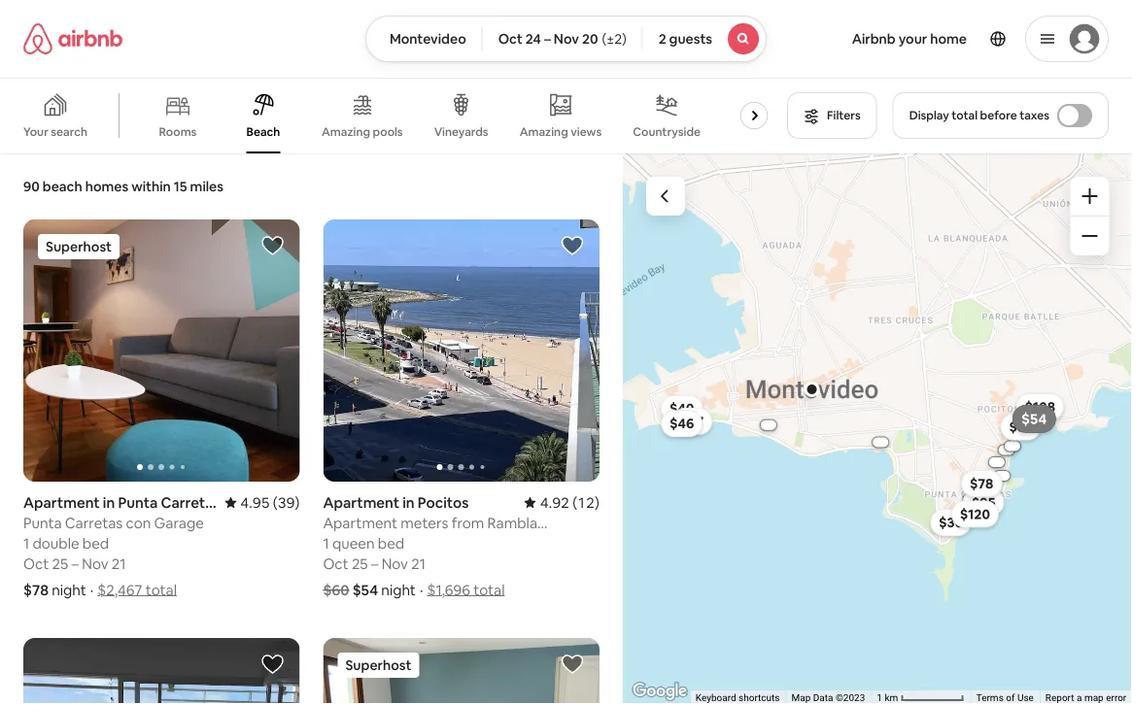 Task type: locate. For each thing, give the bounding box(es) containing it.
0 horizontal spatial –
[[71, 555, 79, 574]]

amazing for amazing views
[[520, 124, 568, 139]]

error
[[1106, 693, 1126, 704]]

4.92 (12)
[[540, 493, 599, 512]]

report
[[1045, 693, 1074, 704]]

total inside 1 queen bed oct 25 – nov 21 $60 $54 night · $1,696 total
[[474, 581, 505, 600]]

keyboard shortcuts button
[[692, 692, 777, 705]]

bed right 'queen'
[[378, 534, 404, 553]]

airbnb your home link
[[840, 18, 979, 59]]

– down 'queen'
[[371, 555, 378, 574]]

1 21 from the left
[[112, 555, 126, 574]]

· left $1,696
[[420, 581, 423, 600]]

oct up $60
[[323, 555, 349, 574]]

keyboard shortcuts
[[692, 693, 777, 704]]

90 beach homes within 15 miles
[[23, 178, 224, 195]]

– down the double
[[71, 555, 79, 574]]

2 · from the left
[[420, 581, 423, 600]]

1 down 'punta'
[[23, 534, 29, 553]]

2 25 from the left
[[352, 555, 368, 574]]

bed inside 1 queen bed oct 25 – nov 21 $60 $54 night · $1,696 total
[[378, 534, 404, 553]]

0 horizontal spatial 25
[[52, 555, 68, 574]]

google image
[[628, 679, 692, 705]]

1 left 'queen'
[[323, 534, 329, 553]]

data
[[810, 693, 830, 704]]

1 horizontal spatial 21
[[411, 555, 426, 574]]

nov down apartment in pocitos
[[382, 555, 408, 574]]

display
[[909, 108, 949, 123]]

use
[[1017, 693, 1034, 704]]

1 inside button
[[874, 693, 879, 704]]

punta
[[23, 514, 62, 533]]

0 horizontal spatial oct
[[23, 555, 49, 574]]

25 down the double
[[52, 555, 68, 574]]

0 horizontal spatial $78
[[23, 581, 49, 600]]

$78 inside punta carretas con garage 1 double bed oct 25 – nov 21 $78 night · $2,467 total
[[23, 581, 49, 600]]

0 vertical spatial $78
[[984, 466, 1007, 484]]

night inside punta carretas con garage 1 double bed oct 25 – nov 21 $78 night · $2,467 total
[[52, 581, 86, 600]]

0 horizontal spatial $54
[[352, 581, 378, 600]]

1 km
[[874, 693, 897, 704]]

0 horizontal spatial amazing
[[322, 124, 370, 139]]

2 bed from the left
[[378, 534, 404, 553]]

nov up $2,467
[[82, 555, 108, 574]]

1 for 1 queen bed oct 25 – nov 21 $60 $54 night · $1,696 total
[[323, 534, 329, 553]]

1 vertical spatial $78
[[23, 581, 49, 600]]

$1,696
[[427, 581, 470, 600]]

oct inside search field
[[498, 30, 523, 48]]

nov inside punta carretas con garage 1 double bed oct 25 – nov 21 $78 night · $2,467 total
[[82, 555, 108, 574]]

0 horizontal spatial ·
[[90, 581, 94, 600]]

oct
[[498, 30, 523, 48], [23, 555, 49, 574], [323, 555, 349, 574]]

1 horizontal spatial $78
[[984, 466, 1007, 484]]

1 bed from the left
[[82, 534, 109, 553]]

night left $1,696
[[381, 581, 416, 600]]

1 inside 1 queen bed oct 25 – nov 21 $60 $54 night · $1,696 total
[[323, 534, 329, 553]]

0 horizontal spatial nov
[[82, 555, 108, 574]]

1 · from the left
[[90, 581, 94, 600]]

oct 24 – nov 20 (±2)
[[498, 30, 627, 48]]

$54 inside 1 queen bed oct 25 – nov 21 $60 $54 night · $1,696 total
[[352, 581, 378, 600]]

0 vertical spatial $54
[[1039, 398, 1063, 415]]

amazing left views
[[520, 124, 568, 139]]

0 horizontal spatial bed
[[82, 534, 109, 553]]

1 horizontal spatial –
[[371, 555, 378, 574]]

21 up $2,467
[[112, 555, 126, 574]]

25 down 'queen'
[[352, 555, 368, 574]]

$78
[[984, 466, 1007, 484], [23, 581, 49, 600]]

guests
[[669, 30, 712, 48]]

1 horizontal spatial bed
[[378, 534, 404, 553]]

rooms
[[159, 124, 197, 139]]

$120 button
[[965, 494, 1012, 521]]

1
[[23, 534, 29, 553], [323, 534, 329, 553], [874, 693, 879, 704]]

1 horizontal spatial ·
[[420, 581, 423, 600]]

your search
[[23, 124, 87, 139]]

map
[[788, 693, 808, 704]]

$2,467 total button
[[97, 581, 177, 600]]

1 horizontal spatial oct
[[323, 555, 349, 574]]

beach
[[246, 124, 280, 139]]

– right 24
[[544, 30, 551, 48]]

21 down "in" on the left of page
[[411, 555, 426, 574]]

1 horizontal spatial amazing
[[520, 124, 568, 139]]

0 horizontal spatial night
[[52, 581, 86, 600]]

21 inside punta carretas con garage 1 double bed oct 25 – nov 21 $78 night · $2,467 total
[[112, 555, 126, 574]]

add to wishlist: guest suite in punta carretas image
[[560, 653, 584, 677]]

·
[[90, 581, 94, 600], [420, 581, 423, 600]]

$108 $52
[[1025, 385, 1073, 424]]

oct inside punta carretas con garage 1 double bed oct 25 – nov 21 $78 night · $2,467 total
[[23, 555, 49, 574]]

1 vertical spatial $54
[[352, 581, 378, 600]]

terms
[[976, 693, 1003, 704]]

2 21 from the left
[[411, 555, 426, 574]]

$52
[[1025, 406, 1049, 424]]

amazing left pools
[[322, 124, 370, 139]]

$54 button
[[1030, 393, 1072, 420]]

1 25 from the left
[[52, 555, 68, 574]]

1 horizontal spatial night
[[381, 581, 416, 600]]

queen
[[332, 534, 375, 553]]

1 night from the left
[[52, 581, 86, 600]]

nov left 20
[[554, 30, 579, 48]]

1 horizontal spatial $54
[[1039, 398, 1063, 415]]

· left $2,467
[[90, 581, 94, 600]]

report a map error
[[1045, 693, 1126, 704]]

total right $2,467
[[146, 581, 177, 600]]

1 horizontal spatial 25
[[352, 555, 368, 574]]

24
[[526, 30, 541, 48]]

total right $1,696
[[474, 581, 505, 600]]

$78 up $95
[[984, 466, 1007, 484]]

total
[[952, 108, 978, 123], [146, 581, 177, 600], [474, 581, 505, 600]]

$78 down the double
[[23, 581, 49, 600]]

google map
showing 20 stays. region
[[623, 154, 1132, 705]]

0 horizontal spatial total
[[146, 581, 177, 600]]

oct down the double
[[23, 555, 49, 574]]

add to wishlist: apartment in punta carretas image
[[261, 653, 284, 677]]

2 guests button
[[642, 16, 767, 62]]

4.95 (39)
[[240, 493, 300, 512]]

night down the double
[[52, 581, 86, 600]]

1 horizontal spatial 1
[[323, 534, 329, 553]]

your
[[899, 30, 927, 48]]

None search field
[[365, 16, 767, 62]]

2 horizontal spatial nov
[[554, 30, 579, 48]]

oct left 24
[[498, 30, 523, 48]]

$37
[[676, 400, 700, 418]]

(39)
[[273, 493, 300, 512]]

1 horizontal spatial total
[[474, 581, 505, 600]]

20
[[582, 30, 598, 48]]

apartment
[[323, 493, 399, 512]]

1 left km
[[874, 693, 879, 704]]

group
[[0, 78, 786, 154], [23, 220, 300, 482], [323, 220, 599, 482], [23, 639, 300, 705], [323, 639, 599, 705]]

0 horizontal spatial 1
[[23, 534, 29, 553]]

1 horizontal spatial nov
[[382, 555, 408, 574]]

vineyards
[[434, 124, 488, 139]]

total left before
[[952, 108, 978, 123]]

filters
[[827, 108, 861, 123]]

nov
[[554, 30, 579, 48], [82, 555, 108, 574], [382, 555, 408, 574]]

©2023
[[833, 693, 862, 704]]

2 horizontal spatial 1
[[874, 693, 879, 704]]

$54
[[1039, 398, 1063, 415], [352, 581, 378, 600]]

add to wishlist: apartment in punta carretas image
[[261, 234, 284, 258]]

$78 button
[[975, 462, 1016, 489]]

bed down carretas
[[82, 534, 109, 553]]

2 horizontal spatial oct
[[498, 30, 523, 48]]

90
[[23, 178, 40, 195]]

25
[[52, 555, 68, 574], [352, 555, 368, 574]]

0 horizontal spatial 21
[[112, 555, 126, 574]]

2 horizontal spatial total
[[952, 108, 978, 123]]

$78 inside "button"
[[984, 466, 1007, 484]]

amazing
[[520, 124, 568, 139], [322, 124, 370, 139]]

night
[[52, 581, 86, 600], [381, 581, 416, 600]]

2 night from the left
[[381, 581, 416, 600]]



Task type: describe. For each thing, give the bounding box(es) containing it.
report a map error link
[[1045, 693, 1126, 704]]

views
[[571, 124, 602, 139]]

nov inside 1 queen bed oct 25 – nov 21 $60 $54 night · $1,696 total
[[382, 555, 408, 574]]

a
[[1077, 693, 1082, 704]]

your
[[23, 124, 48, 139]]

homes
[[85, 178, 128, 195]]

apartment in pocitos
[[323, 493, 469, 512]]

· inside punta carretas con garage 1 double bed oct 25 – nov 21 $78 night · $2,467 total
[[90, 581, 94, 600]]

home
[[930, 30, 967, 48]]

– inside punta carretas con garage 1 double bed oct 25 – nov 21 $78 night · $2,467 total
[[71, 555, 79, 574]]

$40 button
[[656, 382, 698, 409]]

1 inside punta carretas con garage 1 double bed oct 25 – nov 21 $78 night · $2,467 total
[[23, 534, 29, 553]]

cabins
[[740, 124, 778, 139]]

$60
[[323, 581, 349, 600]]

shortcuts
[[736, 693, 777, 704]]

(12)
[[573, 493, 599, 512]]

4.95 out of 5 average rating,  39 reviews image
[[225, 493, 300, 512]]

4.92 out of 5 average rating,  12 reviews image
[[525, 493, 599, 512]]

display total before taxes button
[[893, 92, 1109, 139]]

2
[[659, 30, 666, 48]]

2 guests
[[659, 30, 712, 48]]

(±2)
[[602, 30, 627, 48]]

display total before taxes
[[909, 108, 1050, 123]]

amazing views
[[520, 124, 602, 139]]

4.95
[[240, 493, 270, 512]]

total inside button
[[952, 108, 978, 123]]

pools
[[373, 124, 403, 139]]

zoom in image
[[1082, 189, 1097, 204]]

punta carretas con garage 1 double bed oct 25 – nov 21 $78 night · $2,467 total
[[23, 514, 204, 600]]

$46
[[665, 403, 689, 420]]

$40
[[665, 387, 689, 404]]

pocitos
[[418, 493, 469, 512]]

profile element
[[790, 0, 1109, 78]]

$36 button
[[942, 503, 984, 530]]

1 queen bed oct 25 – nov 21 $60 $54 night · $1,696 total
[[323, 534, 505, 600]]

double
[[33, 534, 79, 553]]

zoom out image
[[1082, 228, 1097, 244]]

airbnb your home
[[852, 30, 967, 48]]

oct inside 1 queen bed oct 25 – nov 21 $60 $54 night · $1,696 total
[[323, 555, 349, 574]]

taxes
[[1020, 108, 1050, 123]]

$52 button
[[1017, 401, 1058, 428]]

con
[[126, 514, 151, 533]]

countryside
[[633, 124, 701, 139]]

terms of use link
[[976, 693, 1034, 704]]

1 km button
[[868, 691, 970, 705]]

· inside 1 queen bed oct 25 – nov 21 $60 $54 night · $1,696 total
[[420, 581, 423, 600]]

none search field containing montevideo
[[365, 16, 767, 62]]

beach
[[43, 178, 82, 195]]

$46 button
[[656, 398, 698, 425]]

group containing amazing views
[[0, 78, 786, 154]]

total inside punta carretas con garage 1 double bed oct 25 – nov 21 $78 night · $2,467 total
[[146, 581, 177, 600]]

keyboard
[[692, 693, 733, 704]]

montevideo
[[390, 30, 466, 48]]

$95 button
[[977, 482, 1018, 509]]

night inside 1 queen bed oct 25 – nov 21 $60 $54 night · $1,696 total
[[381, 581, 416, 600]]

of
[[1006, 693, 1015, 704]]

airbnb
[[852, 30, 896, 48]]

garage
[[154, 514, 204, 533]]

$2,467
[[97, 581, 142, 600]]

$108 button
[[1033, 380, 1082, 407]]

bed inside punta carretas con garage 1 double bed oct 25 – nov 21 $78 night · $2,467 total
[[82, 534, 109, 553]]

4.92
[[540, 493, 569, 512]]

within 15 miles
[[131, 178, 224, 195]]

in
[[403, 493, 415, 512]]

$1,696 total button
[[427, 581, 505, 600]]

$36
[[951, 508, 975, 525]]

2 horizontal spatial –
[[544, 30, 551, 48]]

21 inside 1 queen bed oct 25 – nov 21 $60 $54 night · $1,696 total
[[411, 555, 426, 574]]

filters button
[[787, 92, 877, 139]]

25 inside punta carretas con garage 1 double bed oct 25 – nov 21 $78 night · $2,467 total
[[52, 555, 68, 574]]

add to wishlist: apartment in pocitos image
[[560, 234, 584, 258]]

$108
[[1042, 385, 1073, 402]]

– inside 1 queen bed oct 25 – nov 21 $60 $54 night · $1,696 total
[[371, 555, 378, 574]]

$54 inside $54 button
[[1039, 398, 1063, 415]]

search
[[51, 124, 87, 139]]

before
[[980, 108, 1017, 123]]

map data ©2023
[[788, 693, 862, 704]]

25 inside 1 queen bed oct 25 – nov 21 $60 $54 night · $1,696 total
[[352, 555, 368, 574]]

terms of use
[[976, 693, 1034, 704]]

$95
[[986, 486, 1010, 504]]

montevideo button
[[365, 16, 483, 62]]

$120
[[973, 499, 1004, 516]]

amazing for amazing pools
[[322, 124, 370, 139]]

$120 $36
[[951, 499, 1004, 525]]

map
[[1084, 693, 1103, 704]]

1 for 1 km
[[874, 693, 879, 704]]

km
[[882, 693, 895, 704]]

$37 button
[[668, 395, 708, 423]]

amazing pools
[[322, 124, 403, 139]]

carretas
[[65, 514, 123, 533]]



Task type: vqa. For each thing, say whether or not it's contained in the screenshot.
Zoom In icon
yes



